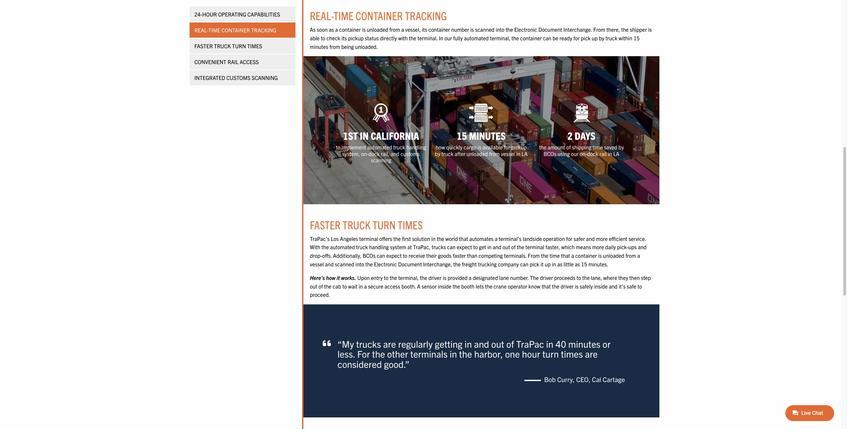 Task type: describe. For each thing, give the bounding box(es) containing it.
15 inside as soon as a container is unloaded from a vessel, its container number is scanned into the electronic document interchange. from there, the shipper is able to check its pickup status directly with the terminal. in our fully automated terminal, the container can be ready for pick up by truck within 15 minutes from being unloaded.
[[634, 35, 640, 41]]

scanned inside trapac's los angeles terminal offers the first solution in the world that automates a terminal's landside operation for safer and more efficient service. with the automated truck handling system at trapac, trucks can expect to get in and out of the terminal faster, which means more daily pick-ups and drop-offs. additionally, bcos can expect to receive their goods faster than competing terminals. from the time that a container is unloaded from a vessel and scanned into the electronic document interchange, the freight trucking company can pick it up in as little as 15 minutes.
[[335, 261, 354, 268]]

automated inside '1st in california to implement automated truck handling system, on-dock rail, and customs scanning'
[[367, 144, 392, 151]]

0 vertical spatial more
[[596, 236, 608, 242]]

1 horizontal spatial faster truck turn times
[[310, 218, 423, 232]]

from inside '15 minutes how quickly cargo is available for pickup by truck after unloaded from vessel in la'
[[489, 150, 500, 157]]

as inside as soon as a container is unloaded from a vessel, its container number is scanned into the electronic document interchange. from there, the shipper is able to check its pickup status directly with the terminal. in our fully automated terminal, the container can be ready for pick up by truck within 15 minutes from being unloaded.
[[329, 26, 334, 33]]

they
[[619, 275, 628, 281]]

goods
[[438, 252, 452, 259]]

scanning
[[371, 157, 391, 163]]

after
[[455, 150, 465, 157]]

other
[[387, 348, 408, 360]]

provided
[[448, 275, 468, 281]]

world
[[445, 236, 458, 242]]

fully
[[453, 35, 463, 41]]

a up with
[[401, 26, 404, 33]]

which
[[561, 244, 575, 251]]

hour
[[522, 348, 540, 360]]

0 vertical spatial tracking
[[405, 8, 447, 23]]

of inside "my trucks are regularly getting in and out of trapac in 40 minutes or less. for the other terminals in the harbor, one hour turn times are considered good."
[[506, 338, 514, 350]]

unloaded inside as soon as a container is unloaded from a vessel, its container number is scanned into the electronic document interchange. from there, the shipper is able to check its pickup status directly with the terminal. in our fully automated terminal, the container can be ready for pick up by truck within 15 minutes from being unloaded.
[[367, 26, 388, 33]]

from up directly
[[389, 26, 400, 33]]

in inside "2 days the amount of shipping time saved by bcos using our on-dock rail in la"
[[608, 150, 612, 157]]

know
[[529, 283, 541, 290]]

0 vertical spatial faster truck turn times
[[194, 43, 262, 49]]

1 horizontal spatial expect
[[457, 244, 472, 251]]

2 days the amount of shipping time saved by bcos using our on-dock rail in la
[[539, 129, 624, 157]]

is left "safely"
[[575, 283, 579, 290]]

terminal, inside as soon as a container is unloaded from a vessel, its container number is scanned into the electronic document interchange. from there, the shipper is able to check its pickup status directly with the terminal. in our fully automated terminal, the container can be ready for pick up by truck within 15 minutes from being unloaded.
[[490, 35, 510, 41]]

to inside '1st in california to implement automated truck handling system, on-dock rail, and customs scanning'
[[336, 144, 341, 151]]

safely
[[580, 283, 593, 290]]

"my
[[338, 338, 354, 350]]

la for 2 days
[[613, 150, 620, 157]]

pickup inside '15 minutes how quickly cargo is available for pickup by truck after unloaded from vessel in la'
[[511, 144, 527, 151]]

handling inside trapac's los angeles terminal offers the first solution in the world that automates a terminal's landside operation for safer and more efficient service. with the automated truck handling system at trapac, trucks can expect to get in and out of the terminal faster, which means more daily pick-ups and drop-offs. additionally, bcos can expect to receive their goods faster than competing terminals. from the time that a container is unloaded from a vessel and scanned into the electronic document interchange, the freight trucking company can pick it up in as little as 15 minutes.
[[369, 244, 389, 251]]

1 horizontal spatial container
[[356, 8, 403, 23]]

a down "upon"
[[364, 283, 367, 290]]

out inside "my trucks are regularly getting in and out of trapac in 40 minutes or less. for the other terminals in the harbor, one hour turn times are considered good."
[[491, 338, 504, 350]]

wait
[[348, 283, 358, 290]]

company
[[498, 261, 519, 268]]

up inside trapac's los angeles terminal offers the first solution in the world that automates a terminal's landside operation for safer and more efficient service. with the automated truck handling system at trapac, trucks can expect to get in and out of the terminal faster, which means more daily pick-ups and drop-offs. additionally, bcos can expect to receive their goods faster than competing terminals. from the time that a container is unloaded from a vessel and scanned into the electronic document interchange, the freight trucking company can pick it up in as little as 15 minutes.
[[545, 261, 551, 268]]

that inside upon entry to the terminal, the driver is provided a designated lane number. the driver proceeds to the lane, where they then step out of the cab to wait in a secure access booth. a sensor inside the booth lets the crane operator know that the driver is safely inside and it's safe to proceed.
[[542, 283, 551, 290]]

sensor
[[422, 283, 437, 290]]

trucks inside "my trucks are regularly getting in and out of trapac in 40 minutes or less. for the other terminals in the harbor, one hour turn times are considered good."
[[356, 338, 381, 350]]

rail
[[600, 150, 607, 157]]

the inside "2 days the amount of shipping time saved by bcos using our on-dock rail in la"
[[539, 144, 547, 151]]

1 horizontal spatial real-time container tracking
[[310, 8, 447, 23]]

0 horizontal spatial faster
[[194, 43, 213, 49]]

times
[[561, 348, 583, 360]]

bcos inside "2 days the amount of shipping time saved by bcos using our on-dock rail in la"
[[544, 150, 557, 157]]

and up "means"
[[586, 236, 595, 242]]

into inside trapac's los angeles terminal offers the first solution in the world that automates a terminal's landside operation for safer and more efficient service. with the automated truck handling system at trapac, trucks can expect to get in and out of the terminal faster, which means more daily pick-ups and drop-offs. additionally, bcos can expect to receive their goods faster than competing terminals. from the time that a container is unloaded from a vessel and scanned into the electronic document interchange, the freight trucking company can pick it up in as little as 15 minutes.
[[356, 261, 364, 268]]

1 vertical spatial times
[[398, 218, 423, 232]]

with
[[310, 244, 320, 251]]

0 horizontal spatial are
[[383, 338, 396, 350]]

handling inside '1st in california to implement automated truck handling system, on-dock rail, and customs scanning'
[[406, 144, 426, 151]]

1 vertical spatial more
[[592, 244, 604, 251]]

status
[[365, 35, 379, 41]]

safe
[[627, 283, 636, 290]]

a
[[417, 283, 421, 290]]

bob curry, ceo, cal cartage
[[544, 376, 625, 384]]

minutes.
[[589, 261, 608, 268]]

is inside '15 minutes how quickly cargo is available for pickup by truck after unloaded from vessel in la'
[[478, 144, 481, 151]]

booth
[[461, 283, 475, 290]]

electronic inside trapac's los angeles terminal offers the first solution in the world that automates a terminal's landside operation for safer and more efficient service. with the automated truck handling system at trapac, trucks can expect to get in and out of the terminal faster, which means more daily pick-ups and drop-offs. additionally, bcos can expect to receive their goods faster than competing terminals. from the time that a container is unloaded from a vessel and scanned into the electronic document interchange, the freight trucking company can pick it up in as little as 15 minutes.
[[374, 261, 397, 268]]

terminals.
[[504, 252, 527, 259]]

1 vertical spatial container
[[222, 27, 250, 33]]

1 horizontal spatial as
[[557, 261, 563, 268]]

container left be
[[520, 35, 542, 41]]

0 horizontal spatial tracking
[[251, 27, 276, 33]]

1 horizontal spatial time
[[334, 8, 354, 23]]

than
[[467, 252, 477, 259]]

system
[[390, 244, 406, 251]]

15 minutes how quickly cargo is available for pickup by truck after unloaded from vessel in la
[[435, 129, 528, 157]]

0 horizontal spatial driver
[[429, 275, 442, 281]]

designated
[[473, 275, 498, 281]]

to left get
[[473, 244, 478, 251]]

secure
[[368, 283, 383, 290]]

15 inside '15 minutes how quickly cargo is available for pickup by truck after unloaded from vessel in la'
[[457, 129, 467, 142]]

terminal.
[[418, 35, 438, 41]]

0 horizontal spatial times
[[247, 43, 262, 49]]

1st in california to implement automated truck handling system, on-dock rail, and customs scanning
[[336, 129, 426, 163]]

from down check
[[330, 43, 340, 50]]

offs.
[[322, 252, 332, 259]]

cal
[[592, 376, 601, 384]]

1 vertical spatial turn
[[373, 218, 396, 232]]

and inside upon entry to the terminal, the driver is provided a designated lane number. the driver proceeds to the lane, where they then step out of the cab to wait in a secure access booth. a sensor inside the booth lets the crane operator know that the driver is safely inside and it's safe to proceed.
[[609, 283, 618, 290]]

on- inside '1st in california to implement automated truck handling system, on-dock rail, and customs scanning'
[[361, 150, 369, 157]]

is up status
[[362, 26, 366, 33]]

and up competing
[[493, 244, 501, 251]]

saved
[[604, 144, 617, 151]]

it's
[[619, 283, 626, 290]]

is right the shipper
[[648, 26, 652, 33]]

interchange.
[[564, 26, 592, 33]]

additionally,
[[333, 252, 362, 259]]

a up check
[[335, 26, 338, 33]]

number.
[[510, 275, 529, 281]]

terminal, inside upon entry to the terminal, the driver is provided a designated lane number. the driver proceeds to the lane, where they then step out of the cab to wait in a secure access booth. a sensor inside the booth lets the crane operator know that the driver is safely inside and it's safe to proceed.
[[398, 275, 419, 281]]

la for 15 minutes
[[522, 150, 528, 157]]

document inside as soon as a container is unloaded from a vessel, its container number is scanned into the electronic document interchange. from there, the shipper is able to check its pickup status directly with the terminal. in our fully automated terminal, the container can be ready for pick up by truck within 15 minutes from being unloaded.
[[539, 26, 562, 33]]

trucking
[[478, 261, 497, 268]]

faster truck turn times link
[[189, 38, 295, 54]]

crane
[[494, 283, 507, 290]]

cargo
[[464, 144, 477, 151]]

a up booth
[[469, 275, 472, 281]]

trucks inside trapac's los angeles terminal offers the first solution in the world that automates a terminal's landside operation for safer and more efficient service. with the automated truck handling system at trapac, trucks can expect to get in and out of the terminal faster, which means more daily pick-ups and drop-offs. additionally, bcos can expect to receive their goods faster than competing terminals. from the time that a container is unloaded from a vessel and scanned into the electronic document interchange, the freight trucking company can pick it up in as little as 15 minutes.
[[432, 244, 446, 251]]

1 horizontal spatial are
[[585, 348, 598, 360]]

0 vertical spatial truck
[[214, 43, 231, 49]]

there,
[[607, 26, 620, 33]]

electronic inside as soon as a container is unloaded from a vessel, its container number is scanned into the electronic document interchange. from there, the shipper is able to check its pickup status directly with the terminal. in our fully automated terminal, the container can be ready for pick up by truck within 15 minutes from being unloaded.
[[514, 26, 537, 33]]

1 vertical spatial that
[[561, 252, 570, 259]]

truck inside '1st in california to implement automated truck handling system, on-dock rail, and customs scanning'
[[393, 144, 405, 151]]

then
[[630, 275, 640, 281]]

unloaded inside '15 minutes how quickly cargo is available for pickup by truck after unloaded from vessel in la'
[[467, 150, 488, 157]]

one
[[505, 348, 520, 360]]

out inside upon entry to the terminal, the driver is provided a designated lane number. the driver proceeds to the lane, where they then step out of the cab to wait in a secure access booth. a sensor inside the booth lets the crane operator know that the driver is safely inside and it's safe to proceed.
[[310, 283, 317, 290]]

lane
[[499, 275, 509, 281]]

rail
[[228, 59, 239, 65]]

container up being
[[339, 26, 361, 33]]

number
[[451, 26, 469, 33]]

minutes inside "my trucks are regularly getting in and out of trapac in 40 minutes or less. for the other terminals in the harbor, one hour turn times are considered good."
[[568, 338, 601, 350]]

service.
[[629, 236, 646, 242]]

by inside "2 days the amount of shipping time saved by bcos using our on-dock rail in la"
[[619, 144, 624, 151]]

be
[[553, 35, 558, 41]]

0 horizontal spatial how
[[326, 275, 336, 281]]

operation
[[543, 236, 565, 242]]

their
[[426, 252, 437, 259]]

of inside "2 days the amount of shipping time saved by bcos using our on-dock rail in la"
[[567, 144, 571, 151]]

within
[[619, 35, 632, 41]]

1 horizontal spatial its
[[422, 26, 427, 33]]

system,
[[342, 150, 360, 157]]

soon
[[317, 26, 328, 33]]

offers
[[379, 236, 392, 242]]

1st
[[343, 129, 358, 142]]

automated inside as soon as a container is unloaded from a vessel, its container number is scanned into the electronic document interchange. from there, the shipper is able to check its pickup status directly with the terminal. in our fully automated terminal, the container can be ready for pick up by truck within 15 minutes from being unloaded.
[[464, 35, 489, 41]]

in
[[439, 35, 443, 41]]

is left provided
[[443, 275, 447, 281]]

convenient rail access link
[[189, 54, 295, 69]]

hour
[[202, 11, 217, 18]]

considered
[[338, 358, 382, 370]]

unloaded inside trapac's los angeles terminal offers the first solution in the world that automates a terminal's landside operation for safer and more efficient service. with the automated truck handling system at trapac, trucks can expect to get in and out of the terminal faster, which means more daily pick-ups and drop-offs. additionally, bcos can expect to receive their goods faster than competing terminals. from the time that a container is unloaded from a vessel and scanned into the electronic document interchange, the freight trucking company can pick it up in as little as 15 minutes.
[[603, 252, 624, 259]]

to right safe
[[638, 283, 642, 290]]

40
[[556, 338, 566, 350]]

terminals
[[410, 348, 448, 360]]

solution
[[412, 236, 430, 242]]

daily
[[605, 244, 616, 251]]

dock inside "2 days the amount of shipping time saved by bcos using our on-dock rail in la"
[[587, 150, 598, 157]]

0 horizontal spatial its
[[342, 35, 347, 41]]

integrated customs scanning
[[194, 74, 278, 81]]

little
[[564, 261, 574, 268]]

container inside trapac's los angeles terminal offers the first solution in the world that automates a terminal's landside operation for safer and more efficient service. with the automated truck handling system at trapac, trucks can expect to get in and out of the terminal faster, which means more daily pick-ups and drop-offs. additionally, bcos can expect to receive their goods faster than competing terminals. from the time that a container is unloaded from a vessel and scanned into the electronic document interchange, the freight trucking company can pick it up in as little as 15 minutes.
[[575, 252, 597, 259]]

2 horizontal spatial driver
[[561, 283, 574, 290]]

convenient rail access
[[194, 59, 259, 65]]

to up "safely"
[[577, 275, 581, 281]]

24-
[[194, 11, 202, 18]]

minutes
[[469, 129, 506, 142]]

in right solution
[[431, 236, 436, 242]]

receive
[[409, 252, 425, 259]]

by inside '15 minutes how quickly cargo is available for pickup by truck after unloaded from vessel in la'
[[435, 150, 440, 157]]

can down offers
[[377, 252, 385, 259]]

to right entry
[[384, 275, 389, 281]]

1 vertical spatial terminal
[[526, 244, 544, 251]]

rail,
[[381, 150, 390, 157]]

interchange,
[[423, 261, 452, 268]]

1 horizontal spatial faster
[[310, 218, 341, 232]]

from inside trapac's los angeles terminal offers the first solution in the world that automates a terminal's landside operation for safer and more efficient service. with the automated truck handling system at trapac, trucks can expect to get in and out of the terminal faster, which means more daily pick-ups and drop-offs. additionally, bcos can expect to receive their goods faster than competing terminals. from the time that a container is unloaded from a vessel and scanned into the electronic document interchange, the freight trucking company can pick it up in as little as 15 minutes.
[[528, 252, 540, 259]]

with
[[398, 35, 408, 41]]

0 vertical spatial turn
[[232, 43, 246, 49]]



Task type: locate. For each thing, give the bounding box(es) containing it.
upon
[[357, 275, 370, 281]]

0 horizontal spatial la
[[522, 150, 528, 157]]

check
[[327, 35, 340, 41]]

and inside "my trucks are regularly getting in and out of trapac in 40 minutes or less. for the other terminals in the harbor, one hour turn times are considered good."
[[474, 338, 489, 350]]

solid image
[[323, 339, 331, 348]]

cab
[[333, 283, 341, 290]]

driver down proceeds
[[561, 283, 574, 290]]

0 vertical spatial that
[[459, 236, 468, 242]]

customs
[[401, 150, 420, 157]]

available
[[483, 144, 503, 151]]

dock left rail,
[[369, 150, 380, 157]]

0 vertical spatial its
[[422, 26, 427, 33]]

in right get
[[487, 244, 492, 251]]

1 horizontal spatial it
[[541, 261, 544, 268]]

2 dock from the left
[[587, 150, 598, 157]]

vessel inside '15 minutes how quickly cargo is available for pickup by truck after unloaded from vessel in la'
[[501, 150, 515, 157]]

faster up convenient on the top of page
[[194, 43, 213, 49]]

time inside "2 days the amount of shipping time saved by bcos using our on-dock rail in la"
[[593, 144, 603, 151]]

vessel down "minutes"
[[501, 150, 515, 157]]

the
[[530, 275, 539, 281]]

0 horizontal spatial time
[[208, 27, 220, 33]]

of up the terminals.
[[511, 244, 516, 251]]

of down 2
[[567, 144, 571, 151]]

for
[[357, 348, 370, 360]]

convenient
[[194, 59, 226, 65]]

0 horizontal spatial as
[[329, 26, 334, 33]]

a left terminal's
[[495, 236, 498, 242]]

0 vertical spatial document
[[539, 26, 562, 33]]

1 vertical spatial pick
[[530, 261, 539, 268]]

0 horizontal spatial for
[[504, 144, 510, 151]]

minutes
[[310, 43, 328, 50], [568, 338, 601, 350]]

real-time container tracking up status
[[310, 8, 447, 23]]

out down terminal's
[[503, 244, 510, 251]]

0 horizontal spatial up
[[545, 261, 551, 268]]

time inside trapac's los angeles terminal offers the first solution in the world that automates a terminal's landside operation for safer and more efficient service. with the automated truck handling system at trapac, trucks can expect to get in and out of the terminal faster, which means more daily pick-ups and drop-offs. additionally, bcos can expect to receive their goods faster than competing terminals. from the time that a container is unloaded from a vessel and scanned into the electronic document interchange, the freight trucking company can pick it up in as little as 15 minutes.
[[550, 252, 560, 259]]

2 inside from the left
[[594, 283, 608, 290]]

0 vertical spatial minutes
[[310, 43, 328, 50]]

"my trucks are regularly getting in and out of trapac in 40 minutes or less. for the other terminals in the harbor, one hour turn times are considered good."
[[338, 338, 611, 370]]

container
[[339, 26, 361, 33], [429, 26, 450, 33], [520, 35, 542, 41], [575, 252, 597, 259]]

bcos right additionally,
[[363, 252, 376, 259]]

faster
[[194, 43, 213, 49], [310, 218, 341, 232]]

1 inside from the left
[[438, 283, 452, 290]]

0 horizontal spatial terminal
[[359, 236, 378, 242]]

safer
[[574, 236, 585, 242]]

regularly
[[398, 338, 433, 350]]

trapac
[[516, 338, 544, 350]]

pick down interchange.
[[581, 35, 591, 41]]

2 vertical spatial that
[[542, 283, 551, 290]]

out down here's
[[310, 283, 317, 290]]

scanned right number
[[475, 26, 495, 33]]

from left the there,
[[593, 26, 605, 33]]

1 horizontal spatial document
[[539, 26, 562, 33]]

automated down number
[[464, 35, 489, 41]]

times
[[247, 43, 262, 49], [398, 218, 423, 232]]

vessel inside trapac's los angeles terminal offers the first solution in the world that automates a terminal's landside operation for safer and more efficient service. with the automated truck handling system at trapac, trucks can expect to get in and out of the terminal faster, which means more daily pick-ups and drop-offs. additionally, bcos can expect to receive their goods faster than competing terminals. from the time that a container is unloaded from a vessel and scanned into the electronic document interchange, the freight trucking company can pick it up in as little as 15 minutes.
[[310, 261, 324, 268]]

real-time container tracking link
[[189, 23, 295, 38]]

0 horizontal spatial unloaded
[[367, 26, 388, 33]]

1 vertical spatial real-
[[194, 27, 208, 33]]

truck down california
[[393, 144, 405, 151]]

0 horizontal spatial pickup
[[348, 35, 364, 41]]

proceeds
[[554, 275, 575, 281]]

1 vertical spatial unloaded
[[467, 150, 488, 157]]

1 horizontal spatial minutes
[[568, 338, 601, 350]]

1 horizontal spatial on-
[[580, 150, 587, 157]]

bob
[[544, 376, 556, 384]]

and inside '1st in california to implement automated truck handling system, on-dock rail, and customs scanning'
[[391, 150, 399, 157]]

scanned inside as soon as a container is unloaded from a vessel, its container number is scanned into the electronic document interchange. from there, the shipper is able to check its pickup status directly with the terminal. in our fully automated terminal, the container can be ready for pick up by truck within 15 minutes from being unloaded.
[[475, 26, 495, 33]]

times up first
[[398, 218, 423, 232]]

1 vertical spatial tracking
[[251, 27, 276, 33]]

pick inside trapac's los angeles terminal offers the first solution in the world that automates a terminal's landside operation for safer and more efficient service. with the automated truck handling system at trapac, trucks can expect to get in and out of the terminal faster, which means more daily pick-ups and drop-offs. additionally, bcos can expect to receive their goods faster than competing terminals. from the time that a container is unloaded from a vessel and scanned into the electronic document interchange, the freight trucking company can pick it up in as little as 15 minutes.
[[530, 261, 539, 268]]

vessel,
[[405, 26, 421, 33]]

good."
[[384, 358, 410, 370]]

of up proceed.
[[319, 283, 323, 290]]

0 vertical spatial electronic
[[514, 26, 537, 33]]

by left quickly
[[435, 150, 440, 157]]

in left 40
[[546, 338, 554, 350]]

0 vertical spatial times
[[247, 43, 262, 49]]

our
[[445, 35, 452, 41], [571, 150, 579, 157]]

trucks up the considered
[[356, 338, 381, 350]]

automated inside trapac's los angeles terminal offers the first solution in the world that automates a terminal's landside operation for safer and more efficient service. with the automated truck handling system at trapac, trucks can expect to get in and out of the terminal faster, which means more daily pick-ups and drop-offs. additionally, bcos can expect to receive their goods faster than competing terminals. from the time that a container is unloaded from a vessel and scanned into the electronic document interchange, the freight trucking company can pick it up in as little as 15 minutes.
[[330, 244, 355, 251]]

1 vertical spatial pickup
[[511, 144, 527, 151]]

turn
[[542, 348, 559, 360]]

1 vertical spatial up
[[545, 261, 551, 268]]

booth.
[[402, 283, 416, 290]]

times up access
[[247, 43, 262, 49]]

by left within
[[599, 35, 604, 41]]

capabilities
[[247, 11, 280, 18]]

tracking up vessel,
[[405, 8, 447, 23]]

1 on- from the left
[[361, 150, 369, 157]]

0 vertical spatial it
[[541, 261, 544, 268]]

as soon as a container is unloaded from a vessel, its container number is scanned into the electronic document interchange. from there, the shipper is able to check its pickup status directly with the terminal. in our fully automated terminal, the container can be ready for pick up by truck within 15 minutes from being unloaded.
[[310, 26, 652, 50]]

15 left minutes.
[[581, 261, 587, 268]]

up
[[592, 35, 598, 41], [545, 261, 551, 268]]

for inside '15 minutes how quickly cargo is available for pickup by truck after unloaded from vessel in la'
[[504, 144, 510, 151]]

2 horizontal spatial that
[[561, 252, 570, 259]]

can
[[543, 35, 551, 41], [447, 244, 456, 251], [377, 252, 385, 259], [520, 261, 529, 268]]

to inside as soon as a container is unloaded from a vessel, its container number is scanned into the electronic document interchange. from there, the shipper is able to check its pickup status directly with the terminal. in our fully automated terminal, the container can be ready for pick up by truck within 15 minutes from being unloaded.
[[321, 35, 325, 41]]

truck down angeles
[[356, 244, 368, 251]]

1 horizontal spatial scanned
[[475, 26, 495, 33]]

1 horizontal spatial turn
[[373, 218, 396, 232]]

time left saved
[[593, 144, 603, 151]]

trucks up goods
[[432, 244, 446, 251]]

on- inside "2 days the amount of shipping time saved by bcos using our on-dock rail in la"
[[580, 150, 587, 157]]

2 vertical spatial for
[[566, 236, 572, 242]]

0 horizontal spatial real-
[[194, 27, 208, 33]]

2 horizontal spatial as
[[575, 261, 580, 268]]

our inside "2 days the amount of shipping time saved by bcos using our on-dock rail in la"
[[571, 150, 579, 157]]

from down "minutes"
[[489, 150, 500, 157]]

pickup right available
[[511, 144, 527, 151]]

truck inside as soon as a container is unloaded from a vessel, its container number is scanned into the electronic document interchange. from there, the shipper is able to check its pickup status directly with the terminal. in our fully automated terminal, the container can be ready for pick up by truck within 15 minutes from being unloaded.
[[606, 35, 617, 41]]

1 vertical spatial its
[[342, 35, 347, 41]]

by inside as soon as a container is unloaded from a vessel, its container number is scanned into the electronic document interchange. from there, the shipper is able to check its pickup status directly with the terminal. in our fully automated terminal, the container can be ready for pick up by truck within 15 minutes from being unloaded.
[[599, 35, 604, 41]]

vessel down drop-
[[310, 261, 324, 268]]

works.
[[341, 275, 356, 281]]

how inside '15 minutes how quickly cargo is available for pickup by truck after unloaded from vessel in la'
[[436, 144, 445, 151]]

is right number
[[470, 26, 474, 33]]

0 horizontal spatial scanned
[[335, 261, 354, 268]]

expect down system at the bottom
[[386, 252, 402, 259]]

document inside trapac's los angeles terminal offers the first solution in the world that automates a terminal's landside operation for safer and more efficient service. with the automated truck handling system at trapac, trucks can expect to get in and out of the terminal faster, which means more daily pick-ups and drop-offs. additionally, bcos can expect to receive their goods faster than competing terminals. from the time that a container is unloaded from a vessel and scanned into the electronic document interchange, the freight trucking company can pick it up in as little as 15 minutes.
[[398, 261, 422, 268]]

and right ups at the right bottom
[[638, 244, 647, 251]]

0 horizontal spatial document
[[398, 261, 422, 268]]

from inside trapac's los angeles terminal offers the first solution in the world that automates a terminal's landside operation for safer and more efficient service. with the automated truck handling system at trapac, trucks can expect to get in and out of the terminal faster, which means more daily pick-ups and drop-offs. additionally, bcos can expect to receive their goods faster than competing terminals. from the time that a container is unloaded from a vessel and scanned into the electronic document interchange, the freight trucking company can pick it up in as little as 15 minutes.
[[626, 252, 636, 259]]

of left the trapac on the bottom of the page
[[506, 338, 514, 350]]

la inside '15 minutes how quickly cargo is available for pickup by truck after unloaded from vessel in la'
[[522, 150, 528, 157]]

minutes left or
[[568, 338, 601, 350]]

from down ups at the right bottom
[[626, 252, 636, 259]]

1 vertical spatial 15
[[457, 129, 467, 142]]

handling down california
[[406, 144, 426, 151]]

document down the receive
[[398, 261, 422, 268]]

a up little on the bottom right
[[571, 252, 574, 259]]

0 vertical spatial how
[[436, 144, 445, 151]]

how up cab
[[326, 275, 336, 281]]

and down offs.
[[325, 261, 334, 268]]

turn
[[232, 43, 246, 49], [373, 218, 396, 232]]

pickup inside as soon as a container is unloaded from a vessel, its container number is scanned into the electronic document interchange. from there, the shipper is able to check its pickup status directly with the terminal. in our fully automated terminal, the container can be ready for pick up by truck within 15 minutes from being unloaded.
[[348, 35, 364, 41]]

0 horizontal spatial it
[[337, 275, 340, 281]]

24-hour operating capabilities
[[194, 11, 280, 18]]

proceed.
[[310, 292, 330, 298]]

as left little on the bottom right
[[557, 261, 563, 268]]

harbor,
[[474, 348, 503, 360]]

from inside as soon as a container is unloaded from a vessel, its container number is scanned into the electronic document interchange. from there, the shipper is able to check its pickup status directly with the terminal. in our fully automated terminal, the container can be ready for pick up by truck within 15 minutes from being unloaded.
[[593, 26, 605, 33]]

real- up soon
[[310, 8, 334, 23]]

time
[[593, 144, 603, 151], [550, 252, 560, 259]]

for right available
[[504, 144, 510, 151]]

inside down provided
[[438, 283, 452, 290]]

2 la from the left
[[613, 150, 620, 157]]

0 horizontal spatial from
[[528, 252, 540, 259]]

in right 'rail'
[[608, 150, 612, 157]]

1 horizontal spatial truck
[[343, 218, 371, 232]]

in right 1st
[[360, 129, 369, 142]]

container up in
[[429, 26, 450, 33]]

as
[[329, 26, 334, 33], [557, 261, 563, 268], [575, 261, 580, 268]]

2
[[568, 129, 573, 142]]

1 vertical spatial for
[[504, 144, 510, 151]]

it inside trapac's los angeles terminal offers the first solution in the world that automates a terminal's landside operation for safer and more efficient service. with the automated truck handling system at trapac, trucks can expect to get in and out of the terminal faster, which means more daily pick-ups and drop-offs. additionally, bcos can expect to receive their goods faster than competing terminals. from the time that a container is unloaded from a vessel and scanned into the electronic document interchange, the freight trucking company can pick it up in as little as 15 minutes.
[[541, 261, 544, 268]]

can down the terminals.
[[520, 261, 529, 268]]

first
[[402, 236, 411, 242]]

pick up the
[[530, 261, 539, 268]]

2 horizontal spatial for
[[574, 35, 580, 41]]

0 vertical spatial out
[[503, 244, 510, 251]]

into inside as soon as a container is unloaded from a vessel, its container number is scanned into the electronic document interchange. from there, the shipper is able to check its pickup status directly with the terminal. in our fully automated terminal, the container can be ready for pick up by truck within 15 minutes from being unloaded.
[[496, 26, 505, 33]]

integrated
[[194, 74, 225, 81]]

by right saved
[[619, 144, 624, 151]]

upon entry to the terminal, the driver is provided a designated lane number. the driver proceeds to the lane, where they then step out of the cab to wait in a secure access booth. a sensor inside the booth lets the crane operator know that the driver is safely inside and it's safe to proceed.
[[310, 275, 651, 298]]

1 vertical spatial vessel
[[310, 261, 324, 268]]

1 horizontal spatial pick
[[581, 35, 591, 41]]

and left it's
[[609, 283, 618, 290]]

its
[[422, 26, 427, 33], [342, 35, 347, 41]]

angeles
[[340, 236, 358, 242]]

automated up scanning
[[367, 144, 392, 151]]

24-hour operating capabilities link
[[189, 7, 295, 22]]

0 vertical spatial pick
[[581, 35, 591, 41]]

minutes inside as soon as a container is unloaded from a vessel, its container number is scanned into the electronic document interchange. from there, the shipper is able to check its pickup status directly with the terminal. in our fully automated terminal, the container can be ready for pick up by truck within 15 minutes from being unloaded.
[[310, 43, 328, 50]]

customs
[[226, 74, 250, 81]]

0 horizontal spatial vessel
[[310, 261, 324, 268]]

at
[[407, 244, 412, 251]]

0 vertical spatial scanned
[[475, 26, 495, 33]]

1 vertical spatial real-time container tracking
[[194, 27, 276, 33]]

can down world
[[447, 244, 456, 251]]

that right know
[[542, 283, 551, 290]]

unloaded down the daily
[[603, 252, 624, 259]]

electronic
[[514, 26, 537, 33], [374, 261, 397, 268]]

getting
[[435, 338, 463, 350]]

1 la from the left
[[522, 150, 528, 157]]

1 vertical spatial trucks
[[356, 338, 381, 350]]

trapac's los angeles terminal offers the first solution in the world that automates a terminal's landside operation for safer and more efficient service. with the automated truck handling system at trapac, trucks can expect to get in and out of the terminal faster, which means more daily pick-ups and drop-offs. additionally, bcos can expect to receive their goods faster than competing terminals. from the time that a container is unloaded from a vessel and scanned into the electronic document interchange, the freight trucking company can pick it up in as little as 15 minutes.
[[310, 236, 647, 268]]

1 dock from the left
[[369, 150, 380, 157]]

1 horizontal spatial from
[[593, 26, 605, 33]]

0 vertical spatial real-
[[310, 8, 334, 23]]

unloaded right "after"
[[467, 150, 488, 157]]

1 horizontal spatial unloaded
[[467, 150, 488, 157]]

is up minutes.
[[598, 252, 602, 259]]

can inside as soon as a container is unloaded from a vessel, its container number is scanned into the electronic document interchange. from there, the shipper is able to check its pickup status directly with the terminal. in our fully automated terminal, the container can be ready for pick up by truck within 15 minutes from being unloaded.
[[543, 35, 551, 41]]

0 horizontal spatial inside
[[438, 283, 452, 290]]

0 vertical spatial terminal,
[[490, 35, 510, 41]]

or
[[603, 338, 611, 350]]

1 horizontal spatial times
[[398, 218, 423, 232]]

2 vertical spatial automated
[[330, 244, 355, 251]]

faster up trapac's
[[310, 218, 341, 232]]

real- down the 24-
[[194, 27, 208, 33]]

amount
[[548, 144, 565, 151]]

directly
[[380, 35, 397, 41]]

0 horizontal spatial turn
[[232, 43, 246, 49]]

terminal,
[[490, 35, 510, 41], [398, 275, 419, 281]]

bcos inside trapac's los angeles terminal offers the first solution in the world that automates a terminal's landside operation for safer and more efficient service. with the automated truck handling system at trapac, trucks can expect to get in and out of the terminal faster, which means more daily pick-ups and drop-offs. additionally, bcos can expect to receive their goods faster than competing terminals. from the time that a container is unloaded from a vessel and scanned into the electronic document interchange, the freight trucking company can pick it up in as little as 15 minutes.
[[363, 252, 376, 259]]

real- inside real-time container tracking link
[[194, 27, 208, 33]]

where
[[603, 275, 617, 281]]

1 vertical spatial document
[[398, 261, 422, 268]]

dock
[[369, 150, 380, 157], [587, 150, 598, 157]]

0 horizontal spatial bcos
[[363, 252, 376, 259]]

0 vertical spatial handling
[[406, 144, 426, 151]]

1 vertical spatial faster
[[310, 218, 341, 232]]

15 up quickly
[[457, 129, 467, 142]]

inside down lane,
[[594, 283, 608, 290]]

scanning
[[252, 74, 278, 81]]

being
[[341, 43, 354, 50]]

truck inside trapac's los angeles terminal offers the first solution in the world that automates a terminal's landside operation for safer and more efficient service. with the automated truck handling system at trapac, trucks can expect to get in and out of the terminal faster, which means more daily pick-ups and drop-offs. additionally, bcos can expect to receive their goods faster than competing terminals. from the time that a container is unloaded from a vessel and scanned into the electronic document interchange, the freight trucking company can pick it up in as little as 15 minutes.
[[356, 244, 368, 251]]

are
[[383, 338, 396, 350], [585, 348, 598, 360]]

1 horizontal spatial dock
[[587, 150, 598, 157]]

1 horizontal spatial how
[[436, 144, 445, 151]]

time inside real-time container tracking link
[[208, 27, 220, 33]]

0 horizontal spatial by
[[435, 150, 440, 157]]

1 vertical spatial terminal,
[[398, 275, 419, 281]]

1 vertical spatial truck
[[343, 218, 371, 232]]

faster
[[453, 252, 466, 259]]

shipper
[[630, 26, 647, 33]]

15 inside trapac's los angeles terminal offers the first solution in the world that automates a terminal's landside operation for safer and more efficient service. with the automated truck handling system at trapac, trucks can expect to get in and out of the terminal faster, which means more daily pick-ups and drop-offs. additionally, bcos can expect to receive their goods faster than competing terminals. from the time that a container is unloaded from a vessel and scanned into the electronic document interchange, the freight trucking company can pick it up in as little as 15 minutes.
[[581, 261, 587, 268]]

of inside upon entry to the terminal, the driver is provided a designated lane number. the driver proceeds to the lane, where they then step out of the cab to wait in a secure access booth. a sensor inside the booth lets the crane operator know that the driver is safely inside and it's safe to proceed.
[[319, 283, 323, 290]]

0 horizontal spatial trucks
[[356, 338, 381, 350]]

here's
[[310, 275, 325, 281]]

1 vertical spatial time
[[208, 27, 220, 33]]

automated up additionally,
[[330, 244, 355, 251]]

faster truck turn times up convenient rail access
[[194, 43, 262, 49]]

up inside as soon as a container is unloaded from a vessel, its container number is scanned into the electronic document interchange. from there, the shipper is able to check its pickup status directly with the terminal. in our fully automated terminal, the container can be ready for pick up by truck within 15 minutes from being unloaded.
[[592, 35, 598, 41]]

for inside as soon as a container is unloaded from a vessel, its container number is scanned into the electronic document interchange. from there, the shipper is able to check its pickup status directly with the terminal. in our fully automated terminal, the container can be ready for pick up by truck within 15 minutes from being unloaded.
[[574, 35, 580, 41]]

1 vertical spatial minutes
[[568, 338, 601, 350]]

truck inside '15 minutes how quickly cargo is available for pickup by truck after unloaded from vessel in la'
[[442, 150, 454, 157]]

2 horizontal spatial automated
[[464, 35, 489, 41]]

time up check
[[334, 8, 354, 23]]

on- down days
[[580, 150, 587, 157]]

0 vertical spatial container
[[356, 8, 403, 23]]

15 down the shipper
[[634, 35, 640, 41]]

by
[[599, 35, 604, 41], [619, 144, 624, 151], [435, 150, 440, 157]]

1 vertical spatial it
[[337, 275, 340, 281]]

1 horizontal spatial pickup
[[511, 144, 527, 151]]

unloaded
[[367, 26, 388, 33], [467, 150, 488, 157], [603, 252, 624, 259]]

in right available
[[516, 150, 520, 157]]

0 horizontal spatial minutes
[[310, 43, 328, 50]]

pickup up being
[[348, 35, 364, 41]]

how
[[436, 144, 445, 151], [326, 275, 336, 281]]

0 horizontal spatial that
[[459, 236, 468, 242]]

able
[[310, 35, 320, 41]]

pick-
[[617, 244, 629, 251]]

are left or
[[585, 348, 598, 360]]

real-time container tracking
[[310, 8, 447, 23], [194, 27, 276, 33]]

in right the terminals
[[450, 348, 457, 360]]

in inside '1st in california to implement automated truck handling system, on-dock rail, and customs scanning'
[[360, 129, 369, 142]]

driver right the
[[540, 275, 553, 281]]

how left quickly
[[436, 144, 445, 151]]

integrated customs scanning link
[[189, 70, 295, 85]]

is right cargo
[[478, 144, 481, 151]]

our right in
[[445, 35, 452, 41]]

to down system at the bottom
[[403, 252, 407, 259]]

0 vertical spatial expect
[[457, 244, 472, 251]]

out inside trapac's los angeles terminal offers the first solution in the world that automates a terminal's landside operation for safer and more efficient service. with the automated truck handling system at trapac, trucks can expect to get in and out of the terminal faster, which means more daily pick-ups and drop-offs. additionally, bcos can expect to receive their goods faster than competing terminals. from the time that a container is unloaded from a vessel and scanned into the electronic document interchange, the freight trucking company can pick it up in as little as 15 minutes.
[[503, 244, 510, 251]]

0 vertical spatial real-time container tracking
[[310, 8, 447, 23]]

la inside "2 days the amount of shipping time saved by bcos using our on-dock rail in la"
[[613, 150, 620, 157]]

for inside trapac's los angeles terminal offers the first solution in the world that automates a terminal's landside operation for safer and more efficient service. with the automated truck handling system at trapac, trucks can expect to get in and out of the terminal faster, which means more daily pick-ups and drop-offs. additionally, bcos can expect to receive their goods faster than competing terminals. from the time that a container is unloaded from a vessel and scanned into the electronic document interchange, the freight trucking company can pick it up in as little as 15 minutes.
[[566, 236, 572, 242]]

in inside upon entry to the terminal, the driver is provided a designated lane number. the driver proceeds to the lane, where they then step out of the cab to wait in a secure access booth. a sensor inside the booth lets the crane operator know that the driver is safely inside and it's safe to proceed.
[[359, 283, 363, 290]]

1 horizontal spatial la
[[613, 150, 620, 157]]

lane,
[[591, 275, 602, 281]]

to right cab
[[342, 283, 347, 290]]

2 vertical spatial out
[[491, 338, 504, 350]]

real-time container tracking down 24-hour operating capabilities
[[194, 27, 276, 33]]

1 vertical spatial expect
[[386, 252, 402, 259]]

1 horizontal spatial driver
[[540, 275, 553, 281]]

in right 'getting'
[[465, 338, 472, 350]]

terminal left offers
[[359, 236, 378, 242]]

1 horizontal spatial by
[[599, 35, 604, 41]]

in left little on the bottom right
[[552, 261, 556, 268]]

landside
[[523, 236, 542, 242]]

1 horizontal spatial terminal
[[526, 244, 544, 251]]

1 horizontal spatial our
[[571, 150, 579, 157]]

automates
[[469, 236, 494, 242]]

from down landside
[[528, 252, 540, 259]]

turn up offers
[[373, 218, 396, 232]]

ceo,
[[576, 376, 591, 384]]

0 vertical spatial from
[[593, 26, 605, 33]]

of inside trapac's los angeles terminal offers the first solution in the world that automates a terminal's landside operation for safer and more efficient service. with the automated truck handling system at trapac, trucks can expect to get in and out of the terminal faster, which means more daily pick-ups and drop-offs. additionally, bcos can expect to receive their goods faster than competing terminals. from the time that a container is unloaded from a vessel and scanned into the electronic document interchange, the freight trucking company can pick it up in as little as 15 minutes.
[[511, 244, 516, 251]]

quickly
[[446, 144, 463, 151]]

2 on- from the left
[[580, 150, 587, 157]]

dock inside '1st in california to implement automated truck handling system, on-dock rail, and customs scanning'
[[369, 150, 380, 157]]

0 horizontal spatial into
[[356, 261, 364, 268]]

implement
[[342, 144, 366, 151]]

unloaded.
[[355, 43, 378, 50]]

0 horizontal spatial dock
[[369, 150, 380, 157]]

2 horizontal spatial by
[[619, 144, 624, 151]]

is inside trapac's los angeles terminal offers the first solution in the world that automates a terminal's landside operation for safer and more efficient service. with the automated truck handling system at trapac, trucks can expect to get in and out of the terminal faster, which means more daily pick-ups and drop-offs. additionally, bcos can expect to receive their goods faster than competing terminals. from the time that a container is unloaded from a vessel and scanned into the electronic document interchange, the freight trucking company can pick it up in as little as 15 minutes.
[[598, 252, 602, 259]]

pick inside as soon as a container is unloaded from a vessel, its container number is scanned into the electronic document interchange. from there, the shipper is able to check its pickup status directly with the terminal. in our fully automated terminal, the container can be ready for pick up by truck within 15 minutes from being unloaded.
[[581, 35, 591, 41]]

our inside as soon as a container is unloaded from a vessel, its container number is scanned into the electronic document interchange. from there, the shipper is able to check its pickup status directly with the terminal. in our fully automated terminal, the container can be ready for pick up by truck within 15 minutes from being unloaded.
[[445, 35, 452, 41]]

from
[[389, 26, 400, 33], [330, 43, 340, 50], [489, 150, 500, 157], [626, 252, 636, 259]]

ups
[[629, 244, 637, 251]]

our right using
[[571, 150, 579, 157]]

0 vertical spatial faster
[[194, 43, 213, 49]]

1 vertical spatial automated
[[367, 144, 392, 151]]

0 horizontal spatial container
[[222, 27, 250, 33]]

in inside '15 minutes how quickly cargo is available for pickup by truck after unloaded from vessel in la'
[[516, 150, 520, 157]]

shipping
[[572, 144, 592, 151]]

0 horizontal spatial truck
[[214, 43, 231, 49]]

access
[[240, 59, 259, 65]]

1 horizontal spatial inside
[[594, 283, 608, 290]]

2 horizontal spatial unloaded
[[603, 252, 624, 259]]

as up check
[[329, 26, 334, 33]]

a down service.
[[637, 252, 640, 259]]



Task type: vqa. For each thing, say whether or not it's contained in the screenshot.
leftmost expect
yes



